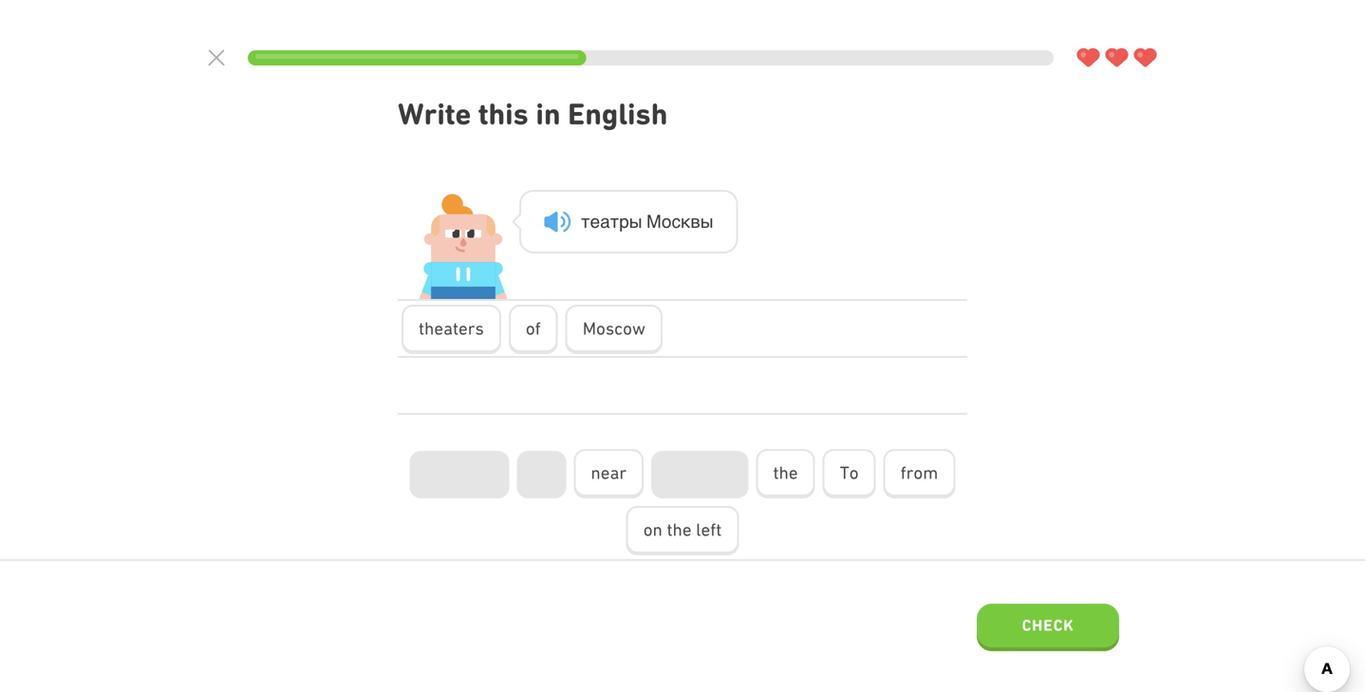 Task type: describe. For each thing, give the bounding box(es) containing it.
2 т from the left
[[610, 211, 619, 232]]

near
[[591, 462, 627, 483]]

moscow
[[583, 318, 646, 339]]

of button
[[509, 305, 558, 354]]

check button
[[977, 604, 1119, 651]]

theaters button
[[402, 305, 501, 354]]

1 vertical spatial the
[[667, 519, 692, 540]]

left
[[696, 519, 722, 540]]

of
[[526, 318, 541, 339]]

в
[[691, 211, 701, 232]]

а
[[600, 211, 610, 232]]

т е а т р ы
[[581, 211, 642, 232]]

moscow button
[[566, 305, 663, 354]]

english
[[568, 96, 668, 132]]

from
[[901, 462, 938, 483]]

this
[[478, 96, 529, 132]]

ы for в
[[701, 211, 714, 232]]

theaters
[[419, 318, 484, 339]]

е
[[590, 211, 600, 232]]



Task type: locate. For each thing, give the bounding box(es) containing it.
write
[[398, 96, 471, 132]]

1 ы from the left
[[629, 211, 642, 232]]

in
[[536, 96, 561, 132]]

write this in english
[[398, 96, 668, 132]]

1 horizontal spatial ы
[[701, 211, 714, 232]]

the button
[[756, 449, 815, 498]]

2 ы from the left
[[701, 211, 714, 232]]

ы
[[629, 211, 642, 232], [701, 211, 714, 232]]

м
[[647, 211, 662, 232]]

т left а
[[581, 211, 590, 232]]

on the left button
[[626, 506, 739, 555]]

р
[[619, 211, 629, 232]]

ы left м
[[629, 211, 642, 232]]

ы right к
[[701, 211, 714, 232]]

ы for р
[[629, 211, 642, 232]]

to
[[840, 462, 859, 483]]

the left to
[[773, 462, 798, 483]]

0 horizontal spatial т
[[581, 211, 590, 232]]

с
[[672, 211, 681, 232]]

1 т from the left
[[581, 211, 590, 232]]

check
[[1022, 616, 1074, 635]]

on the left
[[643, 519, 722, 540]]

from button
[[884, 449, 955, 498]]

м о с к в ы
[[647, 211, 714, 232]]

near button
[[574, 449, 644, 498]]

1 horizontal spatial the
[[773, 462, 798, 483]]

1 horizontal spatial т
[[610, 211, 619, 232]]

the right on
[[667, 519, 692, 540]]

progress bar
[[248, 50, 1054, 66]]

to button
[[823, 449, 876, 498]]

0 vertical spatial the
[[773, 462, 798, 483]]

on
[[643, 519, 663, 540]]

т right е
[[610, 211, 619, 232]]

the
[[773, 462, 798, 483], [667, 519, 692, 540]]

0 horizontal spatial the
[[667, 519, 692, 540]]

к
[[681, 211, 691, 232]]

т
[[581, 211, 590, 232], [610, 211, 619, 232]]

о
[[662, 211, 672, 232]]

0 horizontal spatial ы
[[629, 211, 642, 232]]



Task type: vqa. For each thing, say whether or not it's contained in the screenshot.
'или'
no



